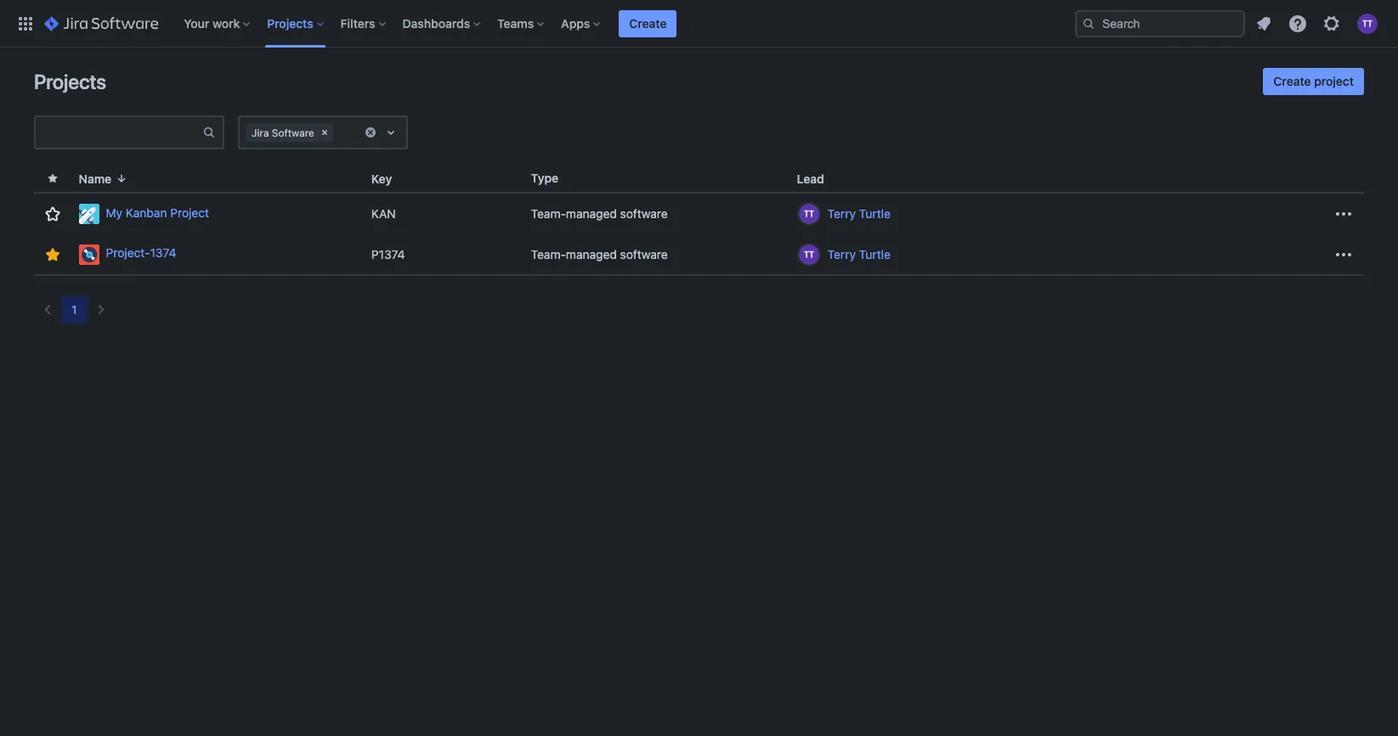 Task type: describe. For each thing, give the bounding box(es) containing it.
my kanban project link
[[79, 204, 358, 224]]

1 button
[[61, 297, 87, 324]]

next image
[[91, 300, 111, 320]]

open image
[[381, 122, 401, 143]]

apps
[[561, 16, 590, 30]]

teams button
[[492, 10, 551, 37]]

1374
[[150, 246, 176, 260]]

project-1374
[[106, 246, 176, 260]]

clear image
[[318, 126, 331, 139]]

software
[[272, 126, 314, 139]]

team- for kan
[[531, 207, 566, 221]]

jira software
[[252, 126, 314, 139]]

managed for p1374
[[566, 247, 617, 261]]

type
[[531, 171, 559, 185]]

p1374
[[371, 247, 405, 261]]

team-managed software for kan
[[531, 207, 668, 221]]

1
[[71, 303, 77, 317]]

team- for p1374
[[531, 247, 566, 261]]

project-
[[106, 246, 150, 260]]

name button
[[72, 169, 135, 188]]

terry turtle for kan
[[828, 207, 891, 221]]

create for create project
[[1274, 74, 1311, 88]]

kan
[[371, 207, 396, 221]]

turtle for p1374
[[859, 247, 891, 261]]

project
[[1314, 74, 1354, 88]]

dashboards
[[403, 16, 470, 30]]

work
[[212, 16, 240, 30]]

filters button
[[335, 10, 392, 37]]

your profile and settings image
[[1357, 13, 1378, 34]]

turtle for kan
[[859, 207, 891, 221]]

kanban
[[126, 205, 167, 220]]

terry turtle link for p1374
[[828, 246, 891, 263]]

notifications image
[[1254, 13, 1274, 34]]

create project button
[[1263, 68, 1364, 95]]

lead button
[[790, 169, 845, 188]]

teams
[[497, 16, 534, 30]]

key
[[371, 171, 392, 186]]

settings image
[[1322, 13, 1342, 34]]

terry turtle link for kan
[[828, 206, 891, 223]]



Task type: locate. For each thing, give the bounding box(es) containing it.
1 vertical spatial managed
[[566, 247, 617, 261]]

filters
[[341, 16, 375, 30]]

1 horizontal spatial create
[[1274, 74, 1311, 88]]

1 vertical spatial software
[[620, 247, 668, 261]]

more image for p1374
[[1334, 244, 1354, 265]]

search image
[[1082, 17, 1096, 30]]

0 vertical spatial projects
[[267, 16, 313, 30]]

projects inside popup button
[[267, 16, 313, 30]]

project-1374 link
[[79, 244, 358, 265]]

turtle
[[859, 207, 891, 221], [859, 247, 891, 261]]

managed
[[566, 207, 617, 221], [566, 247, 617, 261]]

create inside primary element
[[629, 16, 667, 30]]

star my kanban project image
[[43, 204, 63, 224]]

1 vertical spatial team-managed software
[[531, 247, 668, 261]]

1 more image from the top
[[1334, 204, 1354, 224]]

create project
[[1274, 74, 1354, 88]]

None text field
[[336, 124, 340, 141]]

1 team- from the top
[[531, 207, 566, 221]]

my
[[106, 205, 123, 220]]

1 vertical spatial terry turtle
[[828, 247, 891, 261]]

0 vertical spatial create
[[629, 16, 667, 30]]

your
[[184, 16, 209, 30]]

managed for kan
[[566, 207, 617, 221]]

projects right work
[[267, 16, 313, 30]]

clear image
[[364, 126, 377, 139]]

1 vertical spatial turtle
[[859, 247, 891, 261]]

2 managed from the top
[[566, 247, 617, 261]]

terry for kan
[[828, 207, 856, 221]]

your work
[[184, 16, 240, 30]]

0 vertical spatial team-managed software
[[531, 207, 668, 221]]

0 horizontal spatial create
[[629, 16, 667, 30]]

2 software from the top
[[620, 247, 668, 261]]

0 vertical spatial managed
[[566, 207, 617, 221]]

1 managed from the top
[[566, 207, 617, 221]]

projects
[[267, 16, 313, 30], [34, 70, 106, 93]]

1 vertical spatial team-
[[531, 247, 566, 261]]

1 vertical spatial terry turtle link
[[828, 246, 891, 263]]

2 more image from the top
[[1334, 244, 1354, 265]]

1 vertical spatial terry
[[828, 247, 856, 261]]

software for kan
[[620, 207, 668, 221]]

1 terry turtle from the top
[[828, 207, 891, 221]]

my kanban project
[[106, 205, 209, 220]]

name
[[79, 171, 111, 186]]

terry for p1374
[[828, 247, 856, 261]]

0 vertical spatial terry
[[828, 207, 856, 221]]

1 vertical spatial more image
[[1334, 244, 1354, 265]]

1 turtle from the top
[[859, 207, 891, 221]]

apps button
[[556, 10, 607, 37]]

team-managed software for p1374
[[531, 247, 668, 261]]

banner containing your work
[[0, 0, 1398, 48]]

your work button
[[179, 10, 257, 37]]

0 horizontal spatial projects
[[34, 70, 106, 93]]

create right apps dropdown button
[[629, 16, 667, 30]]

2 terry from the top
[[828, 247, 856, 261]]

primary element
[[10, 0, 1075, 47]]

create
[[629, 16, 667, 30], [1274, 74, 1311, 88]]

1 terry turtle link from the top
[[828, 206, 891, 223]]

0 vertical spatial team-
[[531, 207, 566, 221]]

banner
[[0, 0, 1398, 48]]

Search field
[[1075, 10, 1245, 37]]

team-managed software
[[531, 207, 668, 221], [531, 247, 668, 261]]

0 vertical spatial turtle
[[859, 207, 891, 221]]

1 vertical spatial create
[[1274, 74, 1311, 88]]

2 team- from the top
[[531, 247, 566, 261]]

help image
[[1288, 13, 1308, 34]]

1 terry from the top
[[828, 207, 856, 221]]

appswitcher icon image
[[15, 13, 36, 34]]

project
[[170, 205, 209, 220]]

None text field
[[36, 121, 202, 144]]

0 vertical spatial software
[[620, 207, 668, 221]]

previous image
[[37, 300, 58, 320]]

2 terry turtle link from the top
[[828, 246, 891, 263]]

dashboards button
[[397, 10, 487, 37]]

1 horizontal spatial projects
[[267, 16, 313, 30]]

1 team-managed software from the top
[[531, 207, 668, 221]]

2 team-managed software from the top
[[531, 247, 668, 261]]

2 turtle from the top
[[859, 247, 891, 261]]

terry turtle for p1374
[[828, 247, 891, 261]]

more image for kan
[[1334, 204, 1354, 224]]

software for p1374
[[620, 247, 668, 261]]

software
[[620, 207, 668, 221], [620, 247, 668, 261]]

key button
[[365, 169, 412, 188]]

2 terry turtle from the top
[[828, 247, 891, 261]]

terry
[[828, 207, 856, 221], [828, 247, 856, 261]]

1 vertical spatial projects
[[34, 70, 106, 93]]

more image
[[1334, 204, 1354, 224], [1334, 244, 1354, 265]]

team-
[[531, 207, 566, 221], [531, 247, 566, 261]]

star project-1374 image
[[43, 244, 63, 265]]

jira software image
[[44, 13, 158, 34], [44, 13, 158, 34]]

projects down appswitcher icon
[[34, 70, 106, 93]]

create for create
[[629, 16, 667, 30]]

lead
[[797, 171, 824, 186]]

0 vertical spatial terry turtle
[[828, 207, 891, 221]]

jira
[[252, 126, 269, 139]]

create button
[[619, 10, 677, 37]]

terry turtle
[[828, 207, 891, 221], [828, 247, 891, 261]]

0 vertical spatial terry turtle link
[[828, 206, 891, 223]]

projects button
[[262, 10, 330, 37]]

1 software from the top
[[620, 207, 668, 221]]

terry turtle link
[[828, 206, 891, 223], [828, 246, 891, 263]]

create left the project
[[1274, 74, 1311, 88]]

0 vertical spatial more image
[[1334, 204, 1354, 224]]



Task type: vqa. For each thing, say whether or not it's contained in the screenshot.
2nd Terry Turtle from the top
yes



